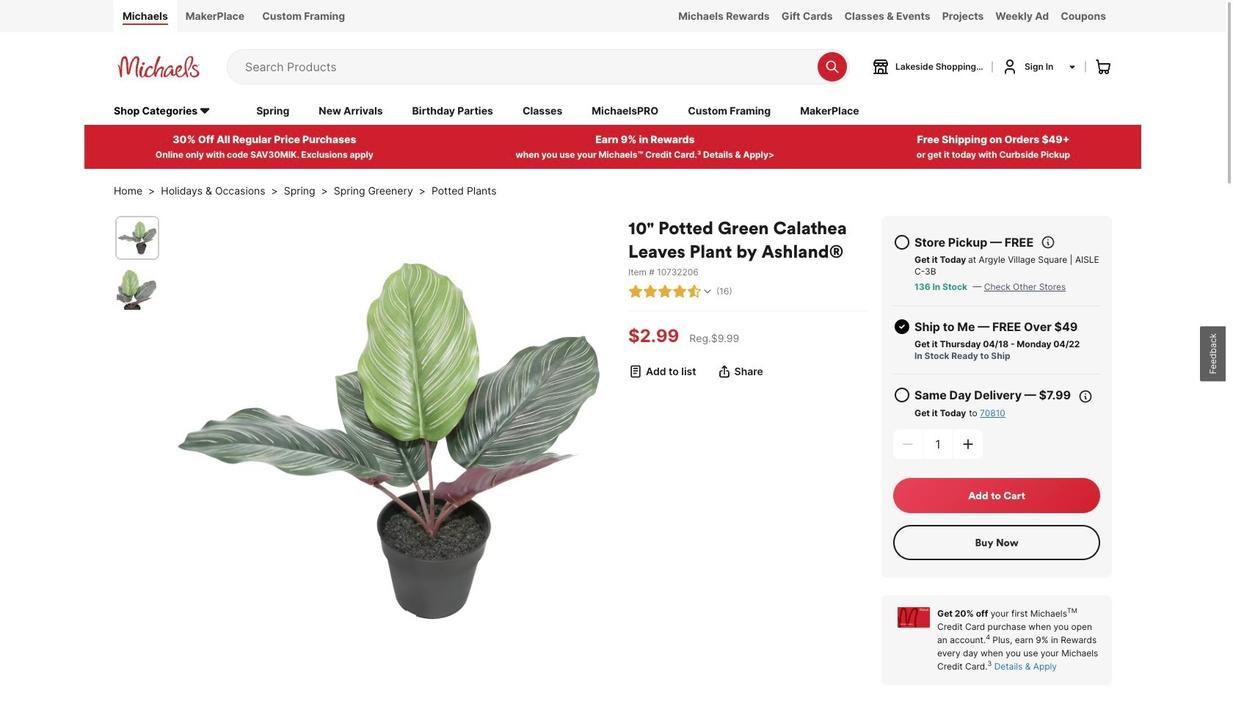 Task type: locate. For each thing, give the bounding box(es) containing it.
Number Stepper text field
[[924, 429, 953, 459]]

tabler image
[[1042, 235, 1056, 250], [629, 284, 643, 299], [658, 284, 673, 299], [673, 284, 688, 299], [688, 284, 702, 299], [629, 364, 643, 379]]

tabler image
[[894, 233, 912, 251], [643, 284, 658, 299], [702, 286, 714, 297], [894, 386, 912, 404]]

search button image
[[826, 59, 840, 74]]

open samedaydelivery details modal image
[[1079, 389, 1094, 404]]

10&#x22; potted green calathea leaves plant by ashland&#xae; image
[[166, 216, 614, 664], [117, 217, 158, 258], [117, 269, 158, 310]]



Task type: vqa. For each thing, say whether or not it's contained in the screenshot.
tabler icon
yes



Task type: describe. For each thing, give the bounding box(es) containing it.
button to increment counter for number stepper image
[[961, 437, 976, 452]]

plcc card logo image
[[898, 607, 931, 628]]

Search Input field
[[245, 50, 811, 84]]



